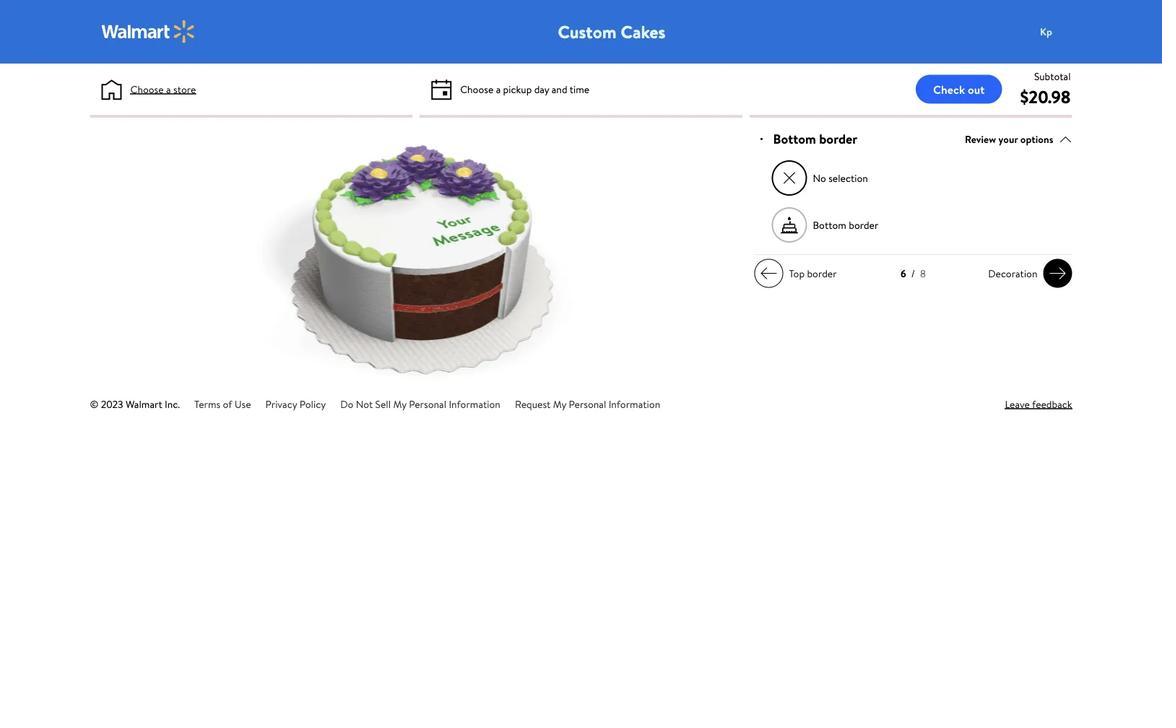 Task type: vqa. For each thing, say whether or not it's contained in the screenshot.
Privacy Policy link
yes



Task type: locate. For each thing, give the bounding box(es) containing it.
2 personal from the left
[[569, 397, 606, 411]]

bottom border down selection
[[813, 218, 879, 232]]

bottom border
[[773, 130, 858, 148], [813, 218, 879, 232]]

personal right sell
[[409, 397, 446, 411]]

no selection
[[813, 171, 868, 185]]

review
[[965, 132, 996, 146]]

a left store
[[166, 82, 171, 96]]

a left pickup
[[496, 82, 501, 96]]

a for store
[[166, 82, 171, 96]]

pickup
[[503, 82, 532, 96]]

icon for continue arrow image
[[760, 265, 778, 282], [1049, 265, 1066, 282]]

out
[[968, 81, 985, 97]]

choose inside 'link'
[[130, 82, 164, 96]]

a inside 'link'
[[166, 82, 171, 96]]

0 horizontal spatial personal
[[409, 397, 446, 411]]

2023
[[101, 397, 123, 411]]

my right request
[[553, 397, 566, 411]]

icon for continue arrow image left top
[[760, 265, 778, 282]]

1 horizontal spatial choose
[[460, 82, 494, 96]]

subtotal
[[1034, 69, 1071, 83]]

personal
[[409, 397, 446, 411], [569, 397, 606, 411]]

not
[[356, 397, 373, 411]]

up arrow image
[[1059, 133, 1072, 146]]

choose a store
[[130, 82, 196, 96]]

icon for continue arrow image inside decoration link
[[1049, 265, 1066, 282]]

border
[[819, 130, 858, 148], [849, 218, 879, 232], [807, 266, 837, 280]]

icon for continue arrow image right decoration
[[1049, 265, 1066, 282]]

1 horizontal spatial my
[[553, 397, 566, 411]]

1 horizontal spatial icon for continue arrow image
[[1049, 265, 1066, 282]]

$20.98
[[1020, 85, 1071, 109]]

feedback
[[1032, 397, 1072, 411]]

choose for choose a store
[[130, 82, 164, 96]]

privacy
[[265, 397, 297, 411]]

bottom up the remove "icon" on the right
[[773, 130, 816, 148]]

1 horizontal spatial personal
[[569, 397, 606, 411]]

request my personal information
[[515, 397, 660, 411]]

selection
[[829, 171, 868, 185]]

2 a from the left
[[496, 82, 501, 96]]

choose left pickup
[[460, 82, 494, 96]]

1 icon for continue arrow image from the left
[[760, 265, 778, 282]]

0 horizontal spatial my
[[393, 397, 407, 411]]

border up no selection
[[819, 130, 858, 148]]

your
[[999, 132, 1018, 146]]

1 a from the left
[[166, 82, 171, 96]]

top border link
[[754, 259, 843, 288]]

border right top
[[807, 266, 837, 280]]

use
[[235, 397, 251, 411]]

0 horizontal spatial information
[[449, 397, 500, 411]]

policy
[[300, 397, 326, 411]]

1 horizontal spatial information
[[609, 397, 660, 411]]

2 information from the left
[[609, 397, 660, 411]]

1 horizontal spatial a
[[496, 82, 501, 96]]

of
[[223, 397, 232, 411]]

2 choose from the left
[[460, 82, 494, 96]]

choose for choose a pickup day and time
[[460, 82, 494, 96]]

do not sell my personal information link
[[340, 397, 500, 411]]

bottom border up the no
[[773, 130, 858, 148]]

bottom down the no
[[813, 218, 846, 232]]

request my personal information link
[[515, 397, 660, 411]]

review your options link
[[965, 129, 1072, 149]]

time
[[570, 82, 590, 96]]

2 icon for continue arrow image from the left
[[1049, 265, 1066, 282]]

0 horizontal spatial choose
[[130, 82, 164, 96]]

0 horizontal spatial icon for continue arrow image
[[760, 265, 778, 282]]

6 / 8
[[901, 267, 926, 281]]

choose a pickup day and time
[[460, 82, 590, 96]]

personal right request
[[569, 397, 606, 411]]

border down selection
[[849, 218, 879, 232]]

a
[[166, 82, 171, 96], [496, 82, 501, 96]]

1 choose from the left
[[130, 82, 164, 96]]

6
[[901, 267, 906, 281]]

a for pickup
[[496, 82, 501, 96]]

back to walmart.com image
[[101, 20, 195, 43]]

leave
[[1005, 397, 1030, 411]]

information
[[449, 397, 500, 411], [609, 397, 660, 411]]

choose left store
[[130, 82, 164, 96]]

my
[[393, 397, 407, 411], [553, 397, 566, 411]]

0 horizontal spatial a
[[166, 82, 171, 96]]

choose
[[130, 82, 164, 96], [460, 82, 494, 96]]

my right sell
[[393, 397, 407, 411]]

kp button
[[1032, 17, 1090, 46]]

bottom
[[773, 130, 816, 148], [813, 218, 846, 232]]

custom cakes
[[558, 20, 666, 44]]

day
[[534, 82, 549, 96]]



Task type: describe. For each thing, give the bounding box(es) containing it.
top border
[[789, 266, 837, 280]]

terms of use
[[194, 397, 251, 411]]

decoration
[[988, 266, 1038, 280]]

check out
[[933, 81, 985, 97]]

top
[[789, 266, 805, 280]]

1 vertical spatial bottom
[[813, 218, 846, 232]]

2 vertical spatial border
[[807, 266, 837, 280]]

terms of use link
[[194, 397, 251, 411]]

check
[[933, 81, 965, 97]]

0 vertical spatial bottom border
[[773, 130, 858, 148]]

privacy policy
[[265, 397, 326, 411]]

2 my from the left
[[553, 397, 566, 411]]

© 2023 walmart inc.
[[90, 397, 180, 411]]

sell
[[375, 397, 391, 411]]

review your options
[[965, 132, 1053, 146]]

remove image
[[782, 170, 797, 186]]

choose a store link
[[130, 82, 196, 97]]

icon for continue arrow image inside top border link
[[760, 265, 778, 282]]

1 my from the left
[[393, 397, 407, 411]]

do not sell my personal information
[[340, 397, 500, 411]]

check out button
[[916, 75, 1002, 104]]

decoration link
[[983, 259, 1072, 288]]

1 vertical spatial bottom border
[[813, 218, 879, 232]]

1 information from the left
[[449, 397, 500, 411]]

terms
[[194, 397, 220, 411]]

/
[[911, 267, 915, 281]]

subtotal $20.98
[[1020, 69, 1071, 109]]

1 personal from the left
[[409, 397, 446, 411]]

©
[[90, 397, 98, 411]]

leave feedback button
[[1005, 397, 1072, 412]]

0 vertical spatial border
[[819, 130, 858, 148]]

options
[[1021, 132, 1053, 146]]

store
[[173, 82, 196, 96]]

1 vertical spatial border
[[849, 218, 879, 232]]

no
[[813, 171, 826, 185]]

leave feedback
[[1005, 397, 1072, 411]]

cakes
[[621, 20, 666, 44]]

privacy policy link
[[265, 397, 326, 411]]

review your options element
[[965, 132, 1053, 147]]

walmart
[[126, 397, 162, 411]]

8
[[920, 267, 926, 281]]

kp
[[1040, 24, 1052, 39]]

and
[[552, 82, 567, 96]]

custom
[[558, 20, 617, 44]]

do
[[340, 397, 353, 411]]

inc.
[[165, 397, 180, 411]]

0 vertical spatial bottom
[[773, 130, 816, 148]]

request
[[515, 397, 551, 411]]



